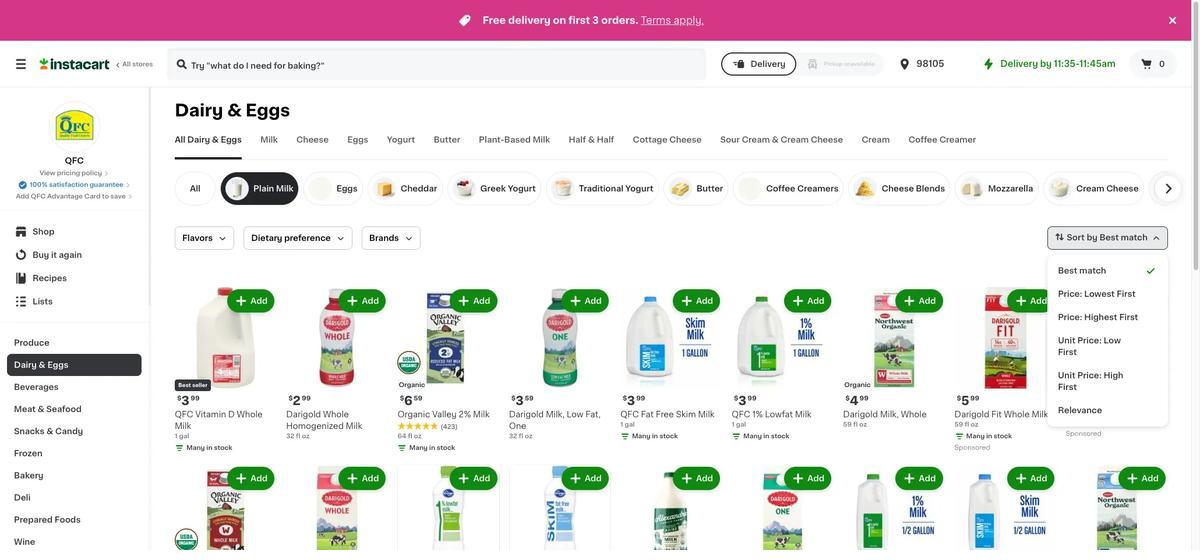 Task type: locate. For each thing, give the bounding box(es) containing it.
match up "best match" option
[[1121, 234, 1148, 242]]

first right lowest
[[1117, 290, 1136, 298]]

1%
[[752, 411, 763, 419]]

2 horizontal spatial all
[[190, 185, 200, 193]]

1 vertical spatial match
[[1079, 267, 1106, 275]]

2 4 from the left
[[1073, 395, 1081, 407]]

coffee left "creamers" at the top right
[[766, 185, 795, 193]]

1 unit from the top
[[1058, 337, 1076, 345]]

2 milk, from the left
[[880, 411, 899, 419]]

sponsored badge image
[[1066, 431, 1101, 438], [955, 445, 990, 452]]

1 vertical spatial best match
[[1058, 267, 1106, 275]]

$ up darigold fit whole milk 59 fl oz
[[957, 396, 961, 402]]

3 down 'best seller'
[[181, 395, 189, 407]]

$ inside $ 6 59
[[400, 396, 404, 402]]

1 horizontal spatial 1
[[620, 422, 623, 428]]

milk inside darigold fit whole milk 59 fl oz
[[1032, 411, 1048, 419]]

oz down $ 4 99
[[859, 422, 867, 428]]

all dairy & eggs
[[175, 136, 242, 144]]

2 horizontal spatial best
[[1100, 234, 1119, 242]]

high
[[1104, 372, 1123, 380]]

eggs
[[246, 102, 290, 119], [221, 136, 242, 144], [347, 136, 368, 144], [337, 185, 358, 193], [47, 361, 68, 369]]

0 vertical spatial match
[[1121, 234, 1148, 242]]

2 horizontal spatial milk,
[[1103, 411, 1122, 419]]

1 horizontal spatial gal
[[625, 422, 635, 428]]

in for 1%
[[763, 434, 769, 440]]

all inside shelves by aisles element
[[190, 185, 200, 193]]

$ for qfc 1% lowfat milk
[[734, 396, 738, 402]]

eggs link left 'yogurt' link
[[347, 134, 368, 160]]

unit for unit price: low first
[[1058, 337, 1076, 345]]

2 vertical spatial dairy
[[14, 361, 37, 369]]

4 $ from the left
[[511, 396, 516, 402]]

milk, inside darigold milk, whole 59 fl oz
[[880, 411, 899, 419]]

fl inside the "darigold whole homogenized milk 32 fl oz"
[[296, 434, 300, 440]]

prepared
[[14, 516, 53, 524]]

3 up qfc 1% lowfat milk 1 gal at the right of the page
[[738, 395, 747, 407]]

0 vertical spatial butter
[[434, 136, 460, 144]]

stock down darigold fit whole milk 59 fl oz
[[994, 434, 1012, 440]]

0 vertical spatial dairy
[[175, 102, 223, 119]]

product group containing 6
[[398, 287, 500, 456]]

qfc left "vitamin"
[[175, 411, 193, 419]]

homogenized
[[286, 423, 344, 431]]

whole
[[237, 411, 263, 419], [323, 411, 349, 419], [901, 411, 927, 419], [1004, 411, 1030, 419], [1124, 411, 1150, 419]]

relevance
[[1058, 407, 1102, 415]]

free right fat
[[656, 411, 674, 419]]

add button
[[228, 291, 273, 312], [340, 291, 385, 312], [451, 291, 496, 312], [563, 291, 608, 312], [674, 291, 719, 312], [785, 291, 830, 312], [897, 291, 942, 312], [1008, 291, 1053, 312], [228, 469, 273, 490], [340, 469, 385, 490], [451, 469, 496, 490], [563, 469, 608, 490], [674, 469, 719, 490], [785, 469, 830, 490], [897, 469, 942, 490], [1008, 469, 1053, 490], [1120, 469, 1165, 490]]

0 vertical spatial unit
[[1058, 337, 1076, 345]]

100% satisfaction guarantee button
[[18, 178, 130, 190]]

coffee inside shelves by aisles element
[[766, 185, 795, 193]]

64 fl oz
[[398, 434, 422, 440]]

sour cream & cream cheese
[[720, 136, 843, 144]]

organic up $ 6 59 at left
[[399, 382, 425, 389]]

low
[[1104, 337, 1121, 345], [567, 411, 584, 419]]

darigold inside the "darigold whole homogenized milk 32 fl oz"
[[286, 411, 321, 419]]

1 vertical spatial free
[[656, 411, 674, 419]]

1 horizontal spatial coffee
[[909, 136, 938, 144]]

4 inside 4 darigold milk, whole 59 fl oz
[[1073, 395, 1081, 407]]

1 vertical spatial coffee
[[766, 185, 795, 193]]

many in stock down qfc vitamin d whole milk 1 gal
[[186, 445, 232, 452]]

all dairy & eggs link
[[175, 134, 242, 160]]

fl right 64
[[408, 434, 412, 440]]

butter link left plant-
[[434, 134, 460, 160]]

5 $ from the left
[[734, 396, 738, 402]]

milk left relevance
[[1032, 411, 1048, 419]]

dairy & eggs up all dairy & eggs on the left
[[175, 102, 290, 119]]

half left cottage
[[597, 136, 614, 144]]

1 horizontal spatial 4
[[1073, 395, 1081, 407]]

$ inside $ 4 99
[[846, 396, 850, 402]]

qfc inside qfc vitamin d whole milk 1 gal
[[175, 411, 193, 419]]

1 half from the left
[[569, 136, 586, 144]]

to
[[102, 193, 109, 200]]

$ inside $ 2 99
[[289, 396, 293, 402]]

1 inside qfc vitamin d whole milk 1 gal
[[175, 434, 178, 440]]

0 horizontal spatial low
[[567, 411, 584, 419]]

milk right 2%
[[473, 411, 490, 419]]

organic up relevance
[[1067, 382, 1094, 389]]

in down qfc vitamin d whole milk 1 gal
[[206, 445, 212, 452]]

free inside limited time offer region
[[483, 16, 506, 25]]

3 for qfc vitamin d whole milk
[[181, 395, 189, 407]]

darigold inside darigold milk, low fat, one 32 fl oz
[[509, 411, 544, 419]]

best inside field
[[1100, 234, 1119, 242]]

milk left cheese link
[[260, 136, 278, 144]]

3 right first
[[592, 16, 599, 25]]

best right sort by at the right of page
[[1100, 234, 1119, 242]]

sponsored badge image for darigold milk, whole
[[1066, 431, 1101, 438]]

best match
[[1100, 234, 1148, 242], [1058, 267, 1106, 275]]

$ 3 99 up fat
[[623, 395, 645, 407]]

99 inside $ 4 99
[[860, 396, 869, 402]]

whole inside 4 darigold milk, whole 59 fl oz
[[1124, 411, 1150, 419]]

meat & seafood
[[14, 405, 82, 414]]

4 down unit price: high first
[[1073, 395, 1081, 407]]

first up relevance
[[1058, 383, 1077, 392]]

many for fit
[[966, 434, 985, 440]]

milk right based
[[533, 136, 550, 144]]

recipes
[[33, 274, 67, 283]]

1 vertical spatial unit
[[1058, 372, 1076, 380]]

sour cream image
[[1154, 177, 1177, 200]]

milk inside qfc vitamin d whole milk 1 gal
[[175, 423, 191, 431]]

1 horizontal spatial best
[[1058, 267, 1077, 275]]

dairy & eggs link
[[7, 354, 142, 376]]

by
[[1040, 59, 1052, 68], [1087, 234, 1098, 242]]

2 unit from the top
[[1058, 372, 1076, 380]]

unit price: low first option
[[1052, 329, 1163, 364]]

stock down qfc vitamin d whole milk 1 gal
[[214, 445, 232, 452]]

whole inside darigold fit whole milk 59 fl oz
[[1004, 411, 1030, 419]]

low inside darigold milk, low fat, one 32 fl oz
[[567, 411, 584, 419]]

1 horizontal spatial low
[[1104, 337, 1121, 345]]

best match inside option
[[1058, 267, 1106, 275]]

qfc inside "link"
[[31, 193, 46, 200]]

yogurt
[[387, 136, 415, 144], [508, 185, 536, 193], [625, 185, 653, 193]]

fl down $ 5 99
[[965, 422, 969, 428]]

1 4 from the left
[[850, 395, 859, 407]]

fl down one
[[519, 434, 523, 440]]

4 darigold from the left
[[955, 411, 989, 419]]

0 vertical spatial sponsored badge image
[[1066, 431, 1101, 438]]

by inside field
[[1087, 234, 1098, 242]]

1 horizontal spatial dairy & eggs
[[175, 102, 290, 119]]

mozzarella image
[[960, 177, 984, 200]]

59 up one
[[525, 396, 534, 402]]

gal inside qfc fat free skim milk 1 gal
[[625, 422, 635, 428]]

product group containing 2
[[286, 287, 388, 442]]

prepared foods
[[14, 516, 81, 524]]

1 whole from the left
[[237, 411, 263, 419]]

price: inside unit price: low first
[[1078, 337, 1102, 345]]

darigold whole homogenized milk 32 fl oz
[[286, 411, 362, 440]]

milk right plain
[[276, 185, 293, 193]]

0 vertical spatial by
[[1040, 59, 1052, 68]]

& up all link
[[212, 136, 219, 144]]

2 horizontal spatial 1
[[732, 422, 735, 428]]

unit inside unit price: high first
[[1058, 372, 1076, 380]]

99 for darigold fit whole milk
[[971, 396, 979, 402]]

shelf plain milk 1 of 44 group
[[220, 172, 303, 206]]

$ up 64
[[400, 396, 404, 402]]

2 whole from the left
[[323, 411, 349, 419]]

darigold inside darigold milk, whole 59 fl oz
[[843, 411, 878, 419]]

None search field
[[167, 48, 706, 80]]

greek yogurt
[[480, 185, 536, 193]]

many for fat
[[632, 434, 651, 440]]

1 for qfc fat free skim milk
[[620, 422, 623, 428]]

satisfaction
[[49, 182, 88, 188]]

qfc for qfc 1% lowfat milk 1 gal
[[732, 411, 750, 419]]

price: inside unit price: high first
[[1078, 372, 1102, 380]]

59 down 5
[[955, 422, 963, 428]]

1 vertical spatial sponsored badge image
[[955, 445, 990, 452]]

product group
[[175, 287, 277, 456], [286, 287, 388, 442], [398, 287, 500, 456], [509, 287, 611, 442], [620, 287, 722, 444], [732, 287, 834, 444], [843, 287, 945, 430], [955, 287, 1057, 455], [1066, 287, 1168, 441], [175, 465, 277, 551], [286, 465, 388, 551], [398, 465, 500, 551], [509, 465, 611, 551], [620, 465, 722, 551], [732, 465, 834, 551], [843, 465, 945, 551], [955, 465, 1057, 551], [1066, 465, 1168, 551]]

milk inside qfc 1% lowfat milk 1 gal
[[795, 411, 812, 419]]

59
[[414, 396, 422, 402], [525, 396, 534, 402], [843, 422, 852, 428], [955, 422, 963, 428], [1066, 422, 1075, 428]]

0 horizontal spatial $ 3 99
[[177, 395, 200, 407]]

99 for qfc 1% lowfat milk
[[748, 396, 757, 402]]

darigold down $ 4 99
[[843, 411, 878, 419]]

policy
[[82, 170, 102, 177]]

whole inside darigold milk, whole 59 fl oz
[[901, 411, 927, 419]]

59 inside darigold milk, whole 59 fl oz
[[843, 422, 852, 428]]

99 inside $ 5 99
[[971, 396, 979, 402]]

cream right cream cheese image
[[1076, 185, 1104, 193]]

fl inside darigold milk, low fat, one 32 fl oz
[[519, 434, 523, 440]]

0 horizontal spatial sponsored badge image
[[955, 445, 990, 452]]

milk down 'best seller'
[[175, 423, 191, 431]]

price: left high
[[1078, 372, 1102, 380]]

qfc for qfc vitamin d whole milk 1 gal
[[175, 411, 193, 419]]

product group containing 5
[[955, 287, 1057, 455]]

stock for d
[[214, 445, 232, 452]]

service type group
[[722, 52, 884, 76]]

best match up price: lowest first
[[1058, 267, 1106, 275]]

1 inside qfc fat free skim milk 1 gal
[[620, 422, 623, 428]]

stock for whole
[[994, 434, 1012, 440]]

1 horizontal spatial half
[[597, 136, 614, 144]]

0 horizontal spatial item badge image
[[175, 529, 198, 551]]

oz down the homogenized
[[302, 434, 310, 440]]

recipes link
[[7, 267, 142, 290]]

organic down $ 6 59 at left
[[398, 411, 430, 419]]

3 for qfc 1% lowfat milk
[[738, 395, 747, 407]]

8 $ from the left
[[623, 396, 627, 402]]

0 horizontal spatial dairy & eggs
[[14, 361, 68, 369]]

6 $ from the left
[[846, 396, 850, 402]]

fl
[[853, 422, 858, 428], [965, 422, 969, 428], [1076, 422, 1081, 428], [296, 434, 300, 440], [408, 434, 412, 440], [519, 434, 523, 440]]

stock for lowfat
[[771, 434, 789, 440]]

oz inside the "darigold whole homogenized milk 32 fl oz"
[[302, 434, 310, 440]]

0 vertical spatial free
[[483, 16, 506, 25]]

price: highest first option
[[1052, 306, 1163, 329]]

cheese right cheese blends image
[[882, 185, 914, 193]]

32 down one
[[509, 434, 517, 440]]

0 vertical spatial coffee
[[909, 136, 938, 144]]

fl down $ 4 99
[[853, 422, 858, 428]]

milk,
[[546, 411, 565, 419], [880, 411, 899, 419], [1103, 411, 1122, 419]]

3 $ from the left
[[400, 396, 404, 402]]

whole inside the "darigold whole homogenized milk 32 fl oz"
[[323, 411, 349, 419]]

$ 3 99 for 1%
[[734, 395, 757, 407]]

4 99 from the left
[[860, 396, 869, 402]]

99
[[191, 396, 200, 402], [302, 396, 311, 402], [748, 396, 757, 402], [860, 396, 869, 402], [971, 396, 979, 402], [636, 396, 645, 402]]

many down 1%
[[743, 434, 762, 440]]

0 horizontal spatial free
[[483, 16, 506, 25]]

cheddar image
[[373, 177, 396, 200]]

deli link
[[7, 487, 142, 509]]

$ up qfc 1% lowfat milk 1 gal at the right of the page
[[734, 396, 738, 402]]

5 darigold from the left
[[1066, 411, 1101, 419]]

$ for darigold milk, whole
[[846, 396, 850, 402]]

0 horizontal spatial by
[[1040, 59, 1052, 68]]

qfc vitamin d whole milk 1 gal
[[175, 411, 263, 440]]

first inside unit price: low first
[[1058, 348, 1077, 357]]

2 horizontal spatial $ 3 99
[[734, 395, 757, 407]]

1 horizontal spatial free
[[656, 411, 674, 419]]

terms
[[641, 16, 671, 25]]

limited time offer region
[[0, 0, 1166, 41]]

oz inside darigold fit whole milk 59 fl oz
[[971, 422, 978, 428]]

2 darigold from the left
[[509, 411, 544, 419]]

0 vertical spatial butter link
[[434, 134, 460, 160]]

7 $ from the left
[[957, 396, 961, 402]]

yogurt up cheddar 'link'
[[387, 136, 415, 144]]

save
[[110, 193, 126, 200]]

0 horizontal spatial match
[[1079, 267, 1106, 275]]

eggs inside shelves by aisles element
[[337, 185, 358, 193]]

6 99 from the left
[[636, 396, 645, 402]]

1 horizontal spatial milk,
[[880, 411, 899, 419]]

delivery button
[[722, 52, 796, 76]]

candy
[[55, 428, 83, 436]]

3 whole from the left
[[901, 411, 927, 419]]

again
[[59, 251, 82, 259]]

unit for unit price: high first
[[1058, 372, 1076, 380]]

traditional
[[579, 185, 623, 193]]

1 $ from the left
[[177, 396, 181, 402]]

1 milk, from the left
[[546, 411, 565, 419]]

plain milk
[[253, 185, 293, 193]]

traditional yogurt image
[[551, 177, 574, 200]]

sponsored badge image inside product group
[[955, 445, 990, 452]]

price: left highest
[[1058, 313, 1082, 322]]

1 horizontal spatial by
[[1087, 234, 1098, 242]]

★★★★★
[[398, 422, 438, 431], [398, 422, 438, 431]]

1 horizontal spatial 32
[[509, 434, 517, 440]]

sponsored badge image down darigold fit whole milk 59 fl oz
[[955, 445, 990, 452]]

fl down relevance
[[1076, 422, 1081, 428]]

3 99 from the left
[[748, 396, 757, 402]]

0 horizontal spatial all
[[122, 61, 131, 68]]

produce link
[[7, 332, 142, 354]]

1 horizontal spatial delivery
[[1001, 59, 1038, 68]]

eggs link down cheese link
[[303, 172, 363, 206]]

qfc left 1%
[[732, 411, 750, 419]]

unit
[[1058, 337, 1076, 345], [1058, 372, 1076, 380]]

qfc up 'view pricing policy' link
[[65, 157, 84, 165]]

3 $ 3 99 from the left
[[623, 395, 645, 407]]

2 32 from the left
[[509, 434, 517, 440]]

0 horizontal spatial 4
[[850, 395, 859, 407]]

match inside option
[[1079, 267, 1106, 275]]

$ inside $ 3 59
[[511, 396, 516, 402]]

plain milk image
[[225, 177, 249, 200]]

oz down relevance
[[1082, 422, 1090, 428]]

0 horizontal spatial best
[[178, 383, 191, 388]]

59 down relevance
[[1066, 422, 1075, 428]]

oz inside darigold milk, whole 59 fl oz
[[859, 422, 867, 428]]

0 horizontal spatial milk,
[[546, 411, 565, 419]]

item badge image
[[398, 351, 421, 375], [175, 529, 198, 551]]

0 horizontal spatial delivery
[[751, 60, 786, 68]]

1 99 from the left
[[191, 396, 200, 402]]

many in stock
[[743, 434, 789, 440], [966, 434, 1012, 440], [632, 434, 678, 440], [186, 445, 232, 452], [409, 445, 455, 452]]

1 vertical spatial eggs link
[[303, 172, 363, 206]]

low inside unit price: low first
[[1104, 337, 1121, 345]]

best left seller
[[178, 383, 191, 388]]

stock for free
[[660, 434, 678, 440]]

1 vertical spatial low
[[567, 411, 584, 419]]

1 horizontal spatial match
[[1121, 234, 1148, 242]]

butter left plant-
[[434, 136, 460, 144]]

1 darigold from the left
[[286, 411, 321, 419]]

0 horizontal spatial 32
[[286, 434, 294, 440]]

Search field
[[168, 49, 705, 79]]

5 99 from the left
[[971, 396, 979, 402]]

prepared foods link
[[7, 509, 142, 531]]

1 32 from the left
[[286, 434, 294, 440]]

3 up qfc fat free skim milk 1 gal
[[627, 395, 635, 407]]

sponsored badge image for darigold fit whole milk
[[955, 445, 990, 452]]

sponsored badge image down relevance
[[1066, 431, 1101, 438]]

0 horizontal spatial half
[[569, 136, 586, 144]]

1 vertical spatial by
[[1087, 234, 1098, 242]]

qfc logo image
[[49, 101, 100, 153]]

5 whole from the left
[[1124, 411, 1150, 419]]

butter link down cottage cheese link
[[663, 172, 728, 206]]

unit down the price: highest first
[[1058, 337, 1076, 345]]

1 horizontal spatial all
[[175, 136, 185, 144]]

unit inside unit price: low first
[[1058, 337, 1076, 345]]

eggs down produce link
[[47, 361, 68, 369]]

1 horizontal spatial butter link
[[663, 172, 728, 206]]

orders.
[[601, 16, 638, 25]]

organic valley 2% milk
[[398, 411, 490, 419]]

4 up darigold milk, whole 59 fl oz
[[850, 395, 859, 407]]

darigold
[[286, 411, 321, 419], [509, 411, 544, 419], [843, 411, 878, 419], [955, 411, 989, 419], [1066, 411, 1101, 419]]

milk, for 3
[[546, 411, 565, 419]]

qfc inside qfc fat free skim milk 1 gal
[[620, 411, 639, 419]]

2 $ from the left
[[289, 396, 293, 402]]

many down qfc vitamin d whole milk 1 gal
[[186, 445, 205, 452]]

butter inside shelves by aisles element
[[697, 185, 723, 193]]

3 milk, from the left
[[1103, 411, 1122, 419]]

cheese blends link
[[849, 172, 950, 206]]

3 darigold from the left
[[843, 411, 878, 419]]

2 99 from the left
[[302, 396, 311, 402]]

butter
[[434, 136, 460, 144], [697, 185, 723, 193]]

2 vertical spatial all
[[190, 185, 200, 193]]

99 right 5
[[971, 396, 979, 402]]

1 horizontal spatial yogurt
[[508, 185, 536, 193]]

best down sort
[[1058, 267, 1077, 275]]

darigold down $ 3 59
[[509, 411, 544, 419]]

best seller
[[178, 383, 208, 388]]

low down "price: highest first" option
[[1104, 337, 1121, 345]]

$ down 'best seller'
[[177, 396, 181, 402]]

milk link
[[260, 134, 278, 160]]

1 vertical spatial best
[[1058, 267, 1077, 275]]

darigold down unit price: high first
[[1066, 411, 1101, 419]]

flavors
[[182, 234, 213, 242]]

0 vertical spatial low
[[1104, 337, 1121, 345]]

2 $ 3 99 from the left
[[734, 395, 757, 407]]

cheese link
[[296, 134, 329, 160]]

qfc down 100%
[[31, 193, 46, 200]]

$ up the homogenized
[[289, 396, 293, 402]]

view pricing policy
[[40, 170, 102, 177]]

beverages
[[14, 383, 59, 392]]

valley
[[432, 411, 457, 419]]

in for vitamin
[[206, 445, 212, 452]]

1 vertical spatial butter
[[697, 185, 723, 193]]

2 horizontal spatial gal
[[736, 422, 746, 428]]

half up traditional yogurt image
[[569, 136, 586, 144]]

lowest
[[1084, 290, 1115, 298]]

1 horizontal spatial sponsored badge image
[[1066, 431, 1101, 438]]

butter link
[[434, 134, 460, 160], [663, 172, 728, 206]]

2 horizontal spatial yogurt
[[625, 185, 653, 193]]

low left the fat,
[[567, 411, 584, 419]]

match up price: lowest first
[[1079, 267, 1106, 275]]

1 vertical spatial butter link
[[663, 172, 728, 206]]

coffee
[[909, 136, 938, 144], [766, 185, 795, 193]]

eggs link
[[347, 134, 368, 160], [303, 172, 363, 206]]

0 horizontal spatial butter
[[434, 136, 460, 144]]

many in stock down darigold fit whole milk 59 fl oz
[[966, 434, 1012, 440]]

1 vertical spatial all
[[175, 136, 185, 144]]

32 inside the "darigold whole homogenized milk 32 fl oz"
[[286, 434, 294, 440]]

gal for qfc fat free skim milk
[[625, 422, 635, 428]]

eggs inside dairy & eggs link
[[47, 361, 68, 369]]

delivery inside delivery "button"
[[751, 60, 786, 68]]

many in stock for vitamin
[[186, 445, 232, 452]]

by left 11:35-
[[1040, 59, 1052, 68]]

gal
[[736, 422, 746, 428], [625, 422, 635, 428], [179, 434, 189, 440]]

1 horizontal spatial butter
[[697, 185, 723, 193]]

1 $ 3 99 from the left
[[177, 395, 200, 407]]

1 horizontal spatial item badge image
[[398, 351, 421, 375]]

0 vertical spatial all
[[122, 61, 131, 68]]

half & half
[[569, 136, 614, 144]]

one
[[509, 423, 526, 431]]

0 horizontal spatial coffee
[[766, 185, 795, 193]]

delivery inside delivery by 11:35-11:45am link
[[1001, 59, 1038, 68]]

yogurt for greek yogurt
[[508, 185, 536, 193]]

cheese left cream link
[[811, 136, 843, 144]]

$ inside $ 5 99
[[957, 396, 961, 402]]

0 vertical spatial item badge image
[[398, 351, 421, 375]]

preference
[[284, 234, 331, 242]]

qfc inside qfc 1% lowfat milk 1 gal
[[732, 411, 750, 419]]

0 vertical spatial best
[[1100, 234, 1119, 242]]

stock down qfc fat free skim milk 1 gal
[[660, 434, 678, 440]]

yogurt right greek
[[508, 185, 536, 193]]

11:35-
[[1054, 59, 1080, 68]]

0 horizontal spatial 1
[[175, 434, 178, 440]]

99 inside $ 2 99
[[302, 396, 311, 402]]

$ 3 99 down 'best seller'
[[177, 395, 200, 407]]

1 horizontal spatial $ 3 99
[[623, 395, 645, 407]]

in down qfc 1% lowfat milk 1 gal at the right of the page
[[763, 434, 769, 440]]

fl down the homogenized
[[296, 434, 300, 440]]

coffee left the creamer
[[909, 136, 938, 144]]

4 whole from the left
[[1004, 411, 1030, 419]]

price: highest first
[[1058, 313, 1138, 322]]

2 vertical spatial best
[[178, 383, 191, 388]]

milk, inside darigold milk, low fat, one 32 fl oz
[[546, 411, 565, 419]]

oz inside darigold milk, low fat, one 32 fl oz
[[525, 434, 532, 440]]

dairy down produce
[[14, 361, 37, 369]]

in
[[763, 434, 769, 440], [986, 434, 992, 440], [652, 434, 658, 440], [206, 445, 212, 452], [429, 445, 435, 452]]

0 vertical spatial best match
[[1100, 234, 1148, 242]]

item badge image inside product group
[[398, 351, 421, 375]]

instacart logo image
[[40, 57, 110, 71]]

eggs left the milk link
[[221, 136, 242, 144]]

99 up 1%
[[748, 396, 757, 402]]

6
[[404, 395, 413, 407]]

delivery
[[1001, 59, 1038, 68], [751, 60, 786, 68]]

dairy & eggs
[[175, 102, 290, 119], [14, 361, 68, 369]]

gal inside qfc vitamin d whole milk 1 gal
[[179, 434, 189, 440]]

0 horizontal spatial gal
[[179, 434, 189, 440]]

qfc left fat
[[620, 411, 639, 419]]



Task type: vqa. For each thing, say whether or not it's contained in the screenshot.
'best match'
yes



Task type: describe. For each thing, give the bounding box(es) containing it.
gal inside qfc 1% lowfat milk 1 gal
[[736, 422, 746, 428]]

$ for qfc vitamin d whole milk
[[177, 396, 181, 402]]

0 horizontal spatial yogurt
[[387, 136, 415, 144]]

free inside qfc fat free skim milk 1 gal
[[656, 411, 674, 419]]

Best match Sort by field
[[1048, 227, 1168, 250]]

cream inside shelves by aisles element
[[1076, 185, 1104, 193]]

blends
[[916, 185, 945, 193]]

milk inside the "darigold whole homogenized milk 32 fl oz"
[[346, 423, 362, 431]]

by for sort
[[1087, 234, 1098, 242]]

milk inside group
[[276, 185, 293, 193]]

card
[[84, 193, 100, 200]]

all for all stores
[[122, 61, 131, 68]]

cream cheese link
[[1043, 172, 1144, 206]]

darigold milk, whole 59 fl oz
[[843, 411, 927, 428]]

all stores link
[[40, 48, 154, 80]]

fat
[[641, 411, 654, 419]]

gal for qfc vitamin d whole milk
[[179, 434, 189, 440]]

greek yogurt image
[[452, 177, 476, 200]]

99 for qfc fat free skim milk
[[636, 396, 645, 402]]

1 for qfc vitamin d whole milk
[[175, 434, 178, 440]]

next image
[[1160, 182, 1174, 196]]

organic up $ 4 99
[[844, 382, 871, 389]]

unit price: high first
[[1058, 372, 1123, 392]]

cottage
[[633, 136, 667, 144]]

oz inside 4 darigold milk, whole 59 fl oz
[[1082, 422, 1090, 428]]

traditional yogurt
[[579, 185, 653, 193]]

plain
[[253, 185, 274, 193]]

first right highest
[[1119, 313, 1138, 322]]

wine link
[[7, 531, 142, 551]]

best match option
[[1052, 259, 1163, 283]]

all stores
[[122, 61, 153, 68]]

& up traditional
[[588, 136, 595, 144]]

guarantee
[[90, 182, 123, 188]]

& left candy
[[46, 428, 53, 436]]

fat,
[[586, 411, 601, 419]]

by for delivery
[[1040, 59, 1052, 68]]

unit price: high first option
[[1052, 364, 1163, 399]]

low for price:
[[1104, 337, 1121, 345]]

& up all dairy & eggs on the left
[[227, 102, 242, 119]]

& up beverages
[[39, 361, 45, 369]]

half & half link
[[569, 134, 614, 160]]

milk inside qfc fat free skim milk 1 gal
[[698, 411, 715, 419]]

snacks & candy
[[14, 428, 83, 436]]

best match inside field
[[1100, 234, 1148, 242]]

delivery by 11:35-11:45am
[[1001, 59, 1116, 68]]

cottage cheese
[[633, 136, 702, 144]]

bakery
[[14, 472, 43, 480]]

darigold for 2
[[286, 411, 321, 419]]

mozzarella
[[988, 185, 1033, 193]]

$ 2 99
[[289, 395, 311, 407]]

match inside field
[[1121, 234, 1148, 242]]

sort by list box
[[1048, 255, 1168, 427]]

creamers
[[797, 185, 839, 193]]

qfc fat free skim milk 1 gal
[[620, 411, 715, 428]]

darigold inside 4 darigold milk, whole 59 fl oz
[[1066, 411, 1101, 419]]

apply.
[[674, 16, 704, 25]]

32 inside darigold milk, low fat, one 32 fl oz
[[509, 434, 517, 440]]

1 inside qfc 1% lowfat milk 1 gal
[[732, 422, 735, 428]]

stock down (423)
[[437, 445, 455, 452]]

free delivery on first 3 orders. terms apply.
[[483, 16, 704, 25]]

3 for qfc fat free skim milk
[[627, 395, 635, 407]]

shop link
[[7, 220, 142, 244]]

in for fat
[[652, 434, 658, 440]]

lists
[[33, 298, 53, 306]]

qfc for qfc fat free skim milk 1 gal
[[620, 411, 639, 419]]

relevance option
[[1052, 399, 1163, 422]]

produce
[[14, 339, 50, 347]]

fl inside darigold fit whole milk 59 fl oz
[[965, 422, 969, 428]]

$ for darigold fit whole milk
[[957, 396, 961, 402]]

many down 64 fl oz
[[409, 445, 428, 452]]

shelves by aisles element
[[175, 160, 1200, 217]]

price: left lowest
[[1058, 290, 1082, 298]]

cheese right cottage
[[669, 136, 702, 144]]

darigold inside darigold fit whole milk 59 fl oz
[[955, 411, 989, 419]]

plain milk link
[[220, 172, 299, 206]]

wine
[[14, 538, 35, 546]]

first
[[569, 16, 590, 25]]

eggs left 'yogurt' link
[[347, 136, 368, 144]]

sort by
[[1067, 234, 1098, 242]]

coffee creamer link
[[909, 134, 976, 160]]

59 inside darigold fit whole milk 59 fl oz
[[955, 422, 963, 428]]

eggs up the milk link
[[246, 102, 290, 119]]

qfc 1% lowfat milk 1 gal
[[732, 411, 812, 428]]

dietary preference button
[[244, 227, 352, 250]]

many in stock for fat
[[632, 434, 678, 440]]

cream right sour
[[742, 136, 770, 144]]

99 for darigold whole homogenized milk
[[302, 396, 311, 402]]

coffee for coffee creamers
[[766, 185, 795, 193]]

59 inside 4 darigold milk, whole 59 fl oz
[[1066, 422, 1075, 428]]

meat
[[14, 405, 36, 414]]

darigold fit whole milk 59 fl oz
[[955, 411, 1048, 428]]

buy
[[33, 251, 49, 259]]

d
[[228, 411, 235, 419]]

yogurt link
[[387, 134, 415, 160]]

cream up cheese blends image
[[862, 136, 890, 144]]

delivery for delivery by 11:35-11:45am
[[1001, 59, 1038, 68]]

coffee creamer
[[909, 136, 976, 144]]

many in stock for 1%
[[743, 434, 789, 440]]

beverages link
[[7, 376, 142, 398]]

$ 3 99 for vitamin
[[177, 395, 200, 407]]

4 darigold milk, whole 59 fl oz
[[1066, 395, 1150, 428]]

1 vertical spatial dairy
[[187, 136, 210, 144]]

99 for darigold milk, whole
[[860, 396, 869, 402]]

$ for darigold whole homogenized milk
[[289, 396, 293, 402]]

in down "organic valley 2% milk"
[[429, 445, 435, 452]]

1 vertical spatial item badge image
[[175, 529, 198, 551]]

butter link inside shelves by aisles element
[[663, 172, 728, 206]]

98105 button
[[898, 48, 968, 80]]

cream cheese
[[1076, 185, 1139, 193]]

cheddar
[[401, 185, 437, 193]]

first inside unit price: high first
[[1058, 383, 1077, 392]]

on
[[553, 16, 566, 25]]

yogurt for traditional yogurt
[[625, 185, 653, 193]]

many for 1%
[[743, 434, 762, 440]]

cheese left 'sour cream' image
[[1106, 185, 1139, 193]]

$ 6 59
[[400, 395, 422, 407]]

3 inside limited time offer region
[[592, 16, 599, 25]]

darigold for 4
[[843, 411, 878, 419]]

fl inside 4 darigold milk, whole 59 fl oz
[[1076, 422, 1081, 428]]

seafood
[[46, 405, 82, 414]]

shop
[[33, 228, 54, 236]]

3 for darigold milk, low fat, one
[[516, 395, 524, 407]]

fl inside darigold milk, whole 59 fl oz
[[853, 422, 858, 428]]

& right sour
[[772, 136, 779, 144]]

add qfc advantage card to save
[[16, 193, 126, 200]]

all link
[[175, 172, 216, 206]]

many in stock for fit
[[966, 434, 1012, 440]]

in for fit
[[986, 434, 992, 440]]

0
[[1159, 60, 1165, 68]]

delivery for delivery
[[751, 60, 786, 68]]

$ 3 99 for fat
[[623, 395, 645, 407]]

darigold milk, low fat, one 32 fl oz
[[509, 411, 601, 440]]

add qfc advantage card to save link
[[16, 192, 133, 202]]

highest
[[1084, 313, 1117, 322]]

cheese right the milk link
[[296, 136, 329, 144]]

99 for qfc vitamin d whole milk
[[191, 396, 200, 402]]

$ for organic valley 2% milk
[[400, 396, 404, 402]]

vitamin
[[195, 411, 226, 419]]

cream up coffee creamers link at the right top of the page
[[781, 136, 809, 144]]

59 inside $ 6 59
[[414, 396, 422, 402]]

add inside "link"
[[16, 193, 29, 200]]

2%
[[459, 411, 471, 419]]

plant-based milk link
[[479, 134, 550, 160]]

$ for qfc fat free skim milk
[[623, 396, 627, 402]]

buy it again
[[33, 251, 82, 259]]

coffee for coffee creamer
[[909, 136, 938, 144]]

snacks & candy link
[[7, 421, 142, 443]]

greek
[[480, 185, 506, 193]]

deli
[[14, 494, 31, 502]]

pricing
[[57, 170, 80, 177]]

whole inside qfc vitamin d whole milk 1 gal
[[237, 411, 263, 419]]

0 vertical spatial dairy & eggs
[[175, 102, 290, 119]]

cheese blends
[[882, 185, 945, 193]]

many in stock down 64 fl oz
[[409, 445, 455, 452]]

(423)
[[441, 424, 458, 431]]

brands
[[369, 234, 399, 242]]

59 inside $ 3 59
[[525, 396, 534, 402]]

qfc for qfc
[[65, 157, 84, 165]]

0 vertical spatial eggs link
[[347, 134, 368, 160]]

milk, for 4
[[880, 411, 899, 419]]

coffee creamers
[[766, 185, 839, 193]]

lists link
[[7, 290, 142, 313]]

foods
[[55, 516, 81, 524]]

mozzarella link
[[955, 172, 1038, 206]]

2 half from the left
[[597, 136, 614, 144]]

cream cheese image
[[1048, 177, 1072, 200]]

darigold for 3
[[509, 411, 544, 419]]

best inside option
[[1058, 267, 1077, 275]]

0 button
[[1130, 50, 1177, 78]]

butter image
[[669, 177, 692, 200]]

eggs inside all dairy & eggs link
[[221, 136, 242, 144]]

$ for darigold milk, low fat, one
[[511, 396, 516, 402]]

0 horizontal spatial butter link
[[434, 134, 460, 160]]

many for vitamin
[[186, 445, 205, 452]]

traditional yogurt link
[[546, 172, 659, 206]]

milk, inside 4 darigold milk, whole 59 fl oz
[[1103, 411, 1122, 419]]

fit
[[991, 411, 1002, 419]]

oz right 64
[[414, 434, 422, 440]]

cheese blends image
[[854, 177, 877, 200]]

price: lowest first option
[[1052, 283, 1163, 306]]

skim
[[676, 411, 696, 419]]

dietary
[[251, 234, 282, 242]]

low for milk,
[[567, 411, 584, 419]]

all for all dairy & eggs
[[175, 136, 185, 144]]

1 vertical spatial dairy & eggs
[[14, 361, 68, 369]]

delivery by 11:35-11:45am link
[[982, 57, 1116, 71]]

98105
[[917, 59, 944, 68]]

delivery
[[508, 16, 551, 25]]

flavors button
[[175, 227, 234, 250]]

coffee creamers link
[[733, 172, 844, 206]]

2
[[293, 395, 301, 407]]

$ 3 59
[[511, 395, 534, 407]]

view
[[40, 170, 55, 177]]

& right meat on the bottom left of the page
[[38, 405, 44, 414]]



